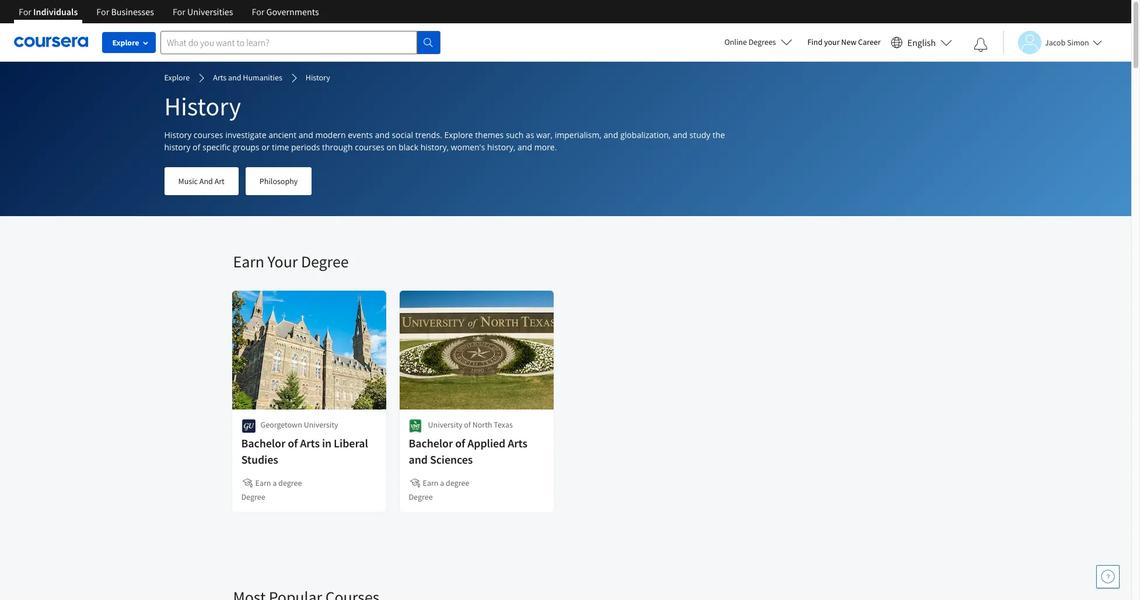 Task type: vqa. For each thing, say whether or not it's contained in the screenshot.
Trial
no



Task type: describe. For each thing, give the bounding box(es) containing it.
degree for sciences
[[446, 478, 469, 489]]

university of north texas
[[428, 420, 513, 431]]

black
[[399, 142, 418, 153]]

earn your degree carousel element
[[227, 216, 898, 553]]

through
[[322, 142, 353, 153]]

your
[[824, 37, 840, 47]]

0 horizontal spatial arts
[[213, 72, 227, 83]]

1 vertical spatial explore
[[164, 72, 190, 83]]

music and art
[[178, 176, 225, 187]]

events
[[348, 130, 373, 141]]

degree for liberal
[[241, 492, 265, 503]]

of for bachelor of arts in liberal studies
[[288, 436, 298, 451]]

universities
[[187, 6, 233, 18]]

arts and humanities link
[[213, 72, 282, 85]]

help center image
[[1101, 571, 1115, 585]]

coursera image
[[14, 33, 88, 51]]

groups
[[233, 142, 259, 153]]

explore inside popup button
[[112, 37, 139, 48]]

1 history, from the left
[[421, 142, 449, 153]]

simon
[[1067, 37, 1089, 48]]

as
[[526, 130, 534, 141]]

2 history, from the left
[[487, 142, 515, 153]]

businesses
[[111, 6, 154, 18]]

online degrees
[[724, 37, 776, 47]]

degree for studies
[[278, 478, 302, 489]]

earn for bachelor of applied arts and sciences
[[423, 478, 438, 489]]

for for universities
[[173, 6, 185, 18]]

degrees
[[749, 37, 776, 47]]

and left study
[[673, 130, 687, 141]]

a for studies
[[273, 478, 277, 489]]

specific
[[202, 142, 231, 153]]

in
[[322, 436, 332, 451]]

1 university from the left
[[304, 420, 338, 431]]

studies
[[241, 453, 278, 467]]

jacob
[[1045, 37, 1066, 48]]

social
[[392, 130, 413, 141]]

jacob simon
[[1045, 37, 1089, 48]]

earn a degree for studies
[[255, 478, 302, 489]]

and right imperialism, on the top of the page
[[604, 130, 618, 141]]

georgetown
[[261, 420, 302, 431]]

philosophy link
[[246, 167, 312, 195]]

applied
[[467, 436, 505, 451]]

english button
[[886, 23, 957, 61]]

of for university of north texas
[[464, 420, 471, 431]]

art
[[214, 176, 225, 187]]

for for businesses
[[96, 6, 109, 18]]

arts and humanities
[[213, 72, 282, 83]]

investigate
[[225, 130, 266, 141]]

of inside history courses investigate ancient and modern events and social trends. explore themes such as war, imperialism, and globalization, and study the history of specific groups or time periods through courses on black history, women's history, and more.
[[193, 142, 200, 153]]

such
[[506, 130, 524, 141]]

for businesses
[[96, 6, 154, 18]]

arts inside bachelor of arts in liberal studies
[[300, 436, 320, 451]]

show notifications image
[[974, 38, 988, 52]]

new
[[841, 37, 857, 47]]

english
[[907, 36, 936, 48]]

humanities
[[243, 72, 282, 83]]

explore link
[[164, 72, 190, 85]]

earn for bachelor of arts in liberal studies
[[255, 478, 271, 489]]

and left humanities
[[228, 72, 241, 83]]

and down as
[[518, 142, 532, 153]]

sciences
[[430, 453, 473, 467]]

ancient
[[268, 130, 296, 141]]

and left art
[[199, 176, 213, 187]]

bachelor of applied arts and sciences
[[409, 436, 527, 467]]

find your new career link
[[802, 35, 886, 50]]

north
[[472, 420, 492, 431]]

university of north texas image
[[409, 420, 422, 434]]

philosophy
[[260, 176, 298, 187]]

liberal
[[334, 436, 368, 451]]

earn left your
[[233, 251, 264, 272]]

or
[[261, 142, 270, 153]]

themes
[[475, 130, 504, 141]]



Task type: locate. For each thing, give the bounding box(es) containing it.
for governments
[[252, 6, 319, 18]]

earn down studies
[[255, 478, 271, 489]]

degree down bachelor of arts in liberal studies
[[278, 478, 302, 489]]

find your new career
[[807, 37, 881, 47]]

of right history
[[193, 142, 200, 153]]

texas
[[494, 420, 513, 431]]

1 bachelor from the left
[[241, 436, 286, 451]]

2 vertical spatial explore
[[444, 130, 473, 141]]

1 horizontal spatial degree
[[446, 478, 469, 489]]

music and art link
[[164, 167, 239, 195]]

individuals
[[33, 6, 78, 18]]

2 degree from the left
[[446, 478, 469, 489]]

of for bachelor of applied arts and sciences
[[455, 436, 465, 451]]

for for governments
[[252, 6, 265, 18]]

0 horizontal spatial history,
[[421, 142, 449, 153]]

arts inside bachelor of applied arts and sciences
[[508, 436, 527, 451]]

1 horizontal spatial a
[[440, 478, 444, 489]]

degree down sciences
[[409, 492, 433, 503]]

georgetown university image
[[241, 420, 256, 434]]

degree down sciences
[[446, 478, 469, 489]]

history down what do you want to learn? text field
[[306, 72, 330, 83]]

for universities
[[173, 6, 233, 18]]

chevron down image
[[45, 18, 53, 26]]

0 horizontal spatial courses
[[194, 130, 223, 141]]

university up in
[[304, 420, 338, 431]]

arts down texas
[[508, 436, 527, 451]]

1 vertical spatial history
[[164, 90, 241, 123]]

arts left humanities
[[213, 72, 227, 83]]

online degrees button
[[715, 29, 802, 55]]

for
[[19, 6, 31, 18], [96, 6, 109, 18], [173, 6, 185, 18], [252, 6, 265, 18]]

bachelor up studies
[[241, 436, 286, 451]]

0 horizontal spatial degree
[[241, 492, 265, 503]]

your
[[268, 251, 298, 272]]

0 horizontal spatial explore
[[112, 37, 139, 48]]

What do you want to learn? text field
[[160, 31, 417, 54]]

a for sciences
[[440, 478, 444, 489]]

history up history
[[164, 130, 192, 141]]

governments
[[266, 6, 319, 18]]

find
[[807, 37, 823, 47]]

1 degree from the left
[[278, 478, 302, 489]]

2 horizontal spatial explore
[[444, 130, 473, 141]]

bachelor
[[241, 436, 286, 451], [409, 436, 453, 451]]

career
[[858, 37, 881, 47]]

explore button
[[102, 32, 156, 53]]

bachelor of arts in liberal studies
[[241, 436, 368, 467]]

2 vertical spatial history
[[164, 130, 192, 141]]

for left governments
[[252, 6, 265, 18]]

earn a degree for sciences
[[423, 478, 469, 489]]

university right university of north texas icon
[[428, 420, 462, 431]]

of down 'georgetown university'
[[288, 436, 298, 451]]

earn down sciences
[[423, 478, 438, 489]]

bachelor inside bachelor of applied arts and sciences
[[409, 436, 453, 451]]

jacob simon button
[[1003, 31, 1102, 54]]

0 horizontal spatial a
[[273, 478, 277, 489]]

courses down events
[[355, 142, 384, 153]]

for left individuals
[[19, 6, 31, 18]]

1 horizontal spatial bachelor
[[409, 436, 453, 451]]

and left sciences
[[409, 453, 428, 467]]

periods
[[291, 142, 320, 153]]

degree
[[278, 478, 302, 489], [446, 478, 469, 489]]

history courses investigate ancient and modern events and social trends. explore themes such as war, imperialism, and globalization, and study the history of specific groups or time periods through courses on black history, women's history, and more.
[[164, 130, 725, 153]]

3 for from the left
[[173, 6, 185, 18]]

for for individuals
[[19, 6, 31, 18]]

and
[[228, 72, 241, 83], [299, 130, 313, 141], [375, 130, 390, 141], [604, 130, 618, 141], [673, 130, 687, 141], [518, 142, 532, 153], [199, 176, 213, 187], [409, 453, 428, 467]]

history inside history courses investigate ancient and modern events and social trends. explore themes such as war, imperialism, and globalization, and study the history of specific groups or time periods through courses on black history, women's history, and more.
[[164, 130, 192, 141]]

bachelor for studies
[[241, 436, 286, 451]]

of inside bachelor of arts in liberal studies
[[288, 436, 298, 451]]

earn a degree down sciences
[[423, 478, 469, 489]]

courses
[[194, 130, 223, 141], [355, 142, 384, 153]]

0 horizontal spatial bachelor
[[241, 436, 286, 451]]

2 earn a degree from the left
[[423, 478, 469, 489]]

degree
[[301, 251, 349, 272], [241, 492, 265, 503], [409, 492, 433, 503]]

2 a from the left
[[440, 478, 444, 489]]

georgetown university
[[261, 420, 338, 431]]

1 horizontal spatial arts
[[300, 436, 320, 451]]

bachelor for sciences
[[409, 436, 453, 451]]

the
[[713, 130, 725, 141]]

music
[[178, 176, 198, 187]]

history
[[164, 142, 190, 153]]

history,
[[421, 142, 449, 153], [487, 142, 515, 153]]

None search field
[[160, 31, 441, 54]]

arts left in
[[300, 436, 320, 451]]

1 for from the left
[[19, 6, 31, 18]]

and up on
[[375, 130, 390, 141]]

0 vertical spatial explore
[[112, 37, 139, 48]]

4 for from the left
[[252, 6, 265, 18]]

0 horizontal spatial earn a degree
[[255, 478, 302, 489]]

explore
[[112, 37, 139, 48], [164, 72, 190, 83], [444, 130, 473, 141]]

time
[[272, 142, 289, 153]]

on
[[387, 142, 396, 153]]

earn a degree down studies
[[255, 478, 302, 489]]

courses up specific
[[194, 130, 223, 141]]

0 horizontal spatial university
[[304, 420, 338, 431]]

modern
[[315, 130, 346, 141]]

explore inside history courses investigate ancient and modern events and social trends. explore themes such as war, imperialism, and globalization, and study the history of specific groups or time periods through courses on black history, women's history, and more.
[[444, 130, 473, 141]]

0 vertical spatial history
[[306, 72, 330, 83]]

banner navigation
[[9, 0, 328, 32]]

history, down themes
[[487, 142, 515, 153]]

and up periods at the left of page
[[299, 130, 313, 141]]

of up sciences
[[455, 436, 465, 451]]

a down studies
[[273, 478, 277, 489]]

1 a from the left
[[273, 478, 277, 489]]

for left businesses
[[96, 6, 109, 18]]

of inside bachelor of applied arts and sciences
[[455, 436, 465, 451]]

1 horizontal spatial earn a degree
[[423, 478, 469, 489]]

earn
[[233, 251, 264, 272], [255, 478, 271, 489], [423, 478, 438, 489]]

trends.
[[415, 130, 442, 141]]

for individuals
[[19, 6, 78, 18]]

bachelor inside bachelor of arts in liberal studies
[[241, 436, 286, 451]]

2 horizontal spatial arts
[[508, 436, 527, 451]]

earn a degree
[[255, 478, 302, 489], [423, 478, 469, 489]]

arts
[[213, 72, 227, 83], [300, 436, 320, 451], [508, 436, 527, 451]]

1 earn a degree from the left
[[255, 478, 302, 489]]

of left 'north'
[[464, 420, 471, 431]]

1 horizontal spatial explore
[[164, 72, 190, 83]]

study
[[690, 130, 710, 141]]

and inside bachelor of applied arts and sciences
[[409, 453, 428, 467]]

1 horizontal spatial degree
[[301, 251, 349, 272]]

1 horizontal spatial history,
[[487, 142, 515, 153]]

a down sciences
[[440, 478, 444, 489]]

of
[[193, 142, 200, 153], [464, 420, 471, 431], [288, 436, 298, 451], [455, 436, 465, 451]]

more.
[[534, 142, 557, 153]]

2 horizontal spatial degree
[[409, 492, 433, 503]]

history
[[306, 72, 330, 83], [164, 90, 241, 123], [164, 130, 192, 141]]

1 vertical spatial courses
[[355, 142, 384, 153]]

globalization,
[[620, 130, 671, 141]]

2 for from the left
[[96, 6, 109, 18]]

war,
[[536, 130, 553, 141]]

women's
[[451, 142, 485, 153]]

history, down trends.
[[421, 142, 449, 153]]

degree down studies
[[241, 492, 265, 503]]

1 horizontal spatial university
[[428, 420, 462, 431]]

bachelor down university of north texas icon
[[409, 436, 453, 451]]

1 horizontal spatial courses
[[355, 142, 384, 153]]

2 university from the left
[[428, 420, 462, 431]]

degree for and
[[409, 492, 433, 503]]

earn your degree
[[233, 251, 349, 272]]

2 bachelor from the left
[[409, 436, 453, 451]]

0 horizontal spatial degree
[[278, 478, 302, 489]]

0 vertical spatial courses
[[194, 130, 223, 141]]

online
[[724, 37, 747, 47]]

for left universities
[[173, 6, 185, 18]]

a
[[273, 478, 277, 489], [440, 478, 444, 489]]

history down explore link
[[164, 90, 241, 123]]

university
[[304, 420, 338, 431], [428, 420, 462, 431]]

degree right your
[[301, 251, 349, 272]]

imperialism,
[[555, 130, 602, 141]]



